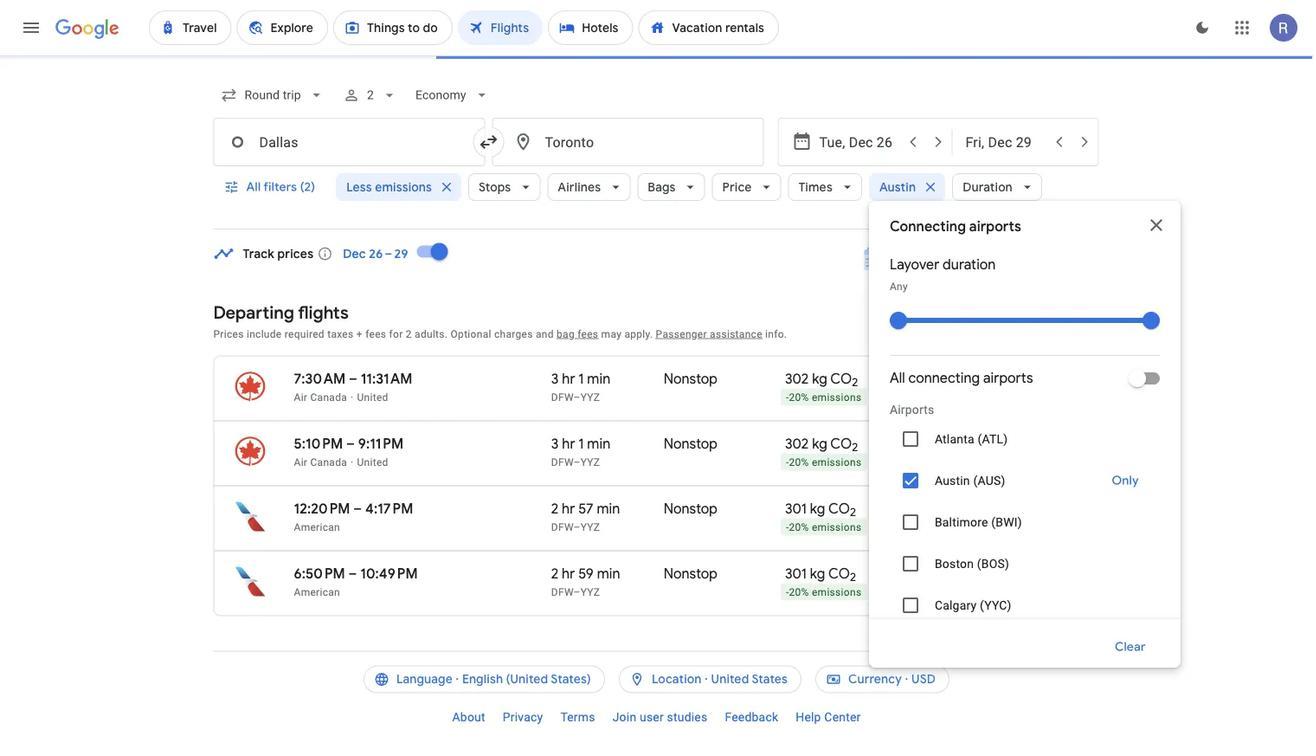 Task type: describe. For each thing, give the bounding box(es) containing it.
connecting
[[890, 218, 967, 236]]

loading results progress bar
[[0, 55, 1314, 59]]

(atl)
[[978, 432, 1008, 446]]

prices include required taxes + fees for 2 adults. optional charges and bag fees may apply. passenger assistance
[[213, 328, 763, 340]]

emissions inside less emissions popup button
[[375, 179, 432, 195]]

duration button
[[953, 166, 1043, 208]]

close dialog image
[[1147, 215, 1167, 236]]

(aus)
[[974, 473, 1006, 488]]

dfw for 4:17 pm
[[552, 521, 574, 533]]

austin for austin (aus)
[[935, 473, 971, 488]]

stops
[[479, 179, 511, 195]]

7:30 am
[[294, 370, 346, 388]]

usd
[[912, 672, 936, 687]]

hr for 10:49 pm
[[562, 565, 575, 582]]

united for 11:31 am
[[357, 391, 389, 403]]

united for 9:11 pm
[[357, 456, 389, 468]]

nonstop flight. element for 9:11 pm
[[664, 435, 718, 455]]

less emissions
[[347, 179, 432, 195]]

7:30 am – 11:31 am
[[294, 370, 413, 388]]

dec 26 – 29
[[343, 246, 408, 262]]

57
[[579, 500, 594, 518]]

nonstop for 9:11 pm
[[664, 435, 718, 453]]

1206 US dollars text field
[[988, 370, 1030, 388]]

date grid button
[[852, 243, 964, 275]]

yyz for 4:17 pm
[[581, 521, 600, 533]]

5:10 pm – 9:11 pm
[[294, 435, 404, 453]]

atlanta (atl)
[[935, 432, 1008, 446]]

– inside 2 hr 57 min dfw – yyz
[[574, 521, 581, 533]]

trip for 2 hr 57 min
[[1014, 522, 1030, 534]]

all for all filters (2)
[[246, 179, 261, 195]]

Arrival time: 4:17 PM. text field
[[366, 500, 413, 518]]

duration
[[943, 256, 996, 274]]

1 for 5:10 pm – 9:11 pm
[[579, 435, 584, 453]]

1 fees from the left
[[366, 328, 387, 340]]

price
[[723, 179, 752, 195]]

change appearance image
[[1182, 7, 1224, 49]]

airports
[[890, 402, 935, 417]]

1 for 7:30 am – 11:31 am
[[579, 370, 584, 388]]

2 hr 59 min dfw – yyz
[[552, 565, 621, 598]]

2 fees from the left
[[578, 328, 599, 340]]

26 – 29
[[369, 246, 408, 262]]

calgary
[[935, 598, 977, 612]]

– down bag fees button at the left
[[574, 391, 581, 403]]

times
[[799, 179, 833, 195]]

only for austin (aus)
[[1113, 473, 1140, 488]]

date grid
[[897, 251, 950, 267]]

1206 US dollars text field
[[988, 435, 1030, 453]]

total duration 3 hr 1 min. element for 9:11 pm
[[552, 435, 664, 455]]

round for 2 hr 59 min
[[983, 587, 1011, 599]]

Departure text field
[[820, 119, 899, 165]]

connecting airports
[[890, 218, 1022, 236]]

include
[[247, 328, 282, 340]]

boston (bos)
[[935, 556, 1010, 571]]

dfw for 11:31 am
[[552, 391, 574, 403]]

302 for 11:31 am
[[785, 370, 809, 388]]

min for 4:17 pm
[[597, 500, 620, 518]]

3 for 9:11 pm
[[552, 435, 559, 453]]

less emissions button
[[336, 166, 462, 208]]

2 inside 2 hr 59 min dfw – yyz
[[552, 565, 559, 582]]

help center
[[796, 710, 861, 725]]

12:20 pm – 4:17 pm american
[[294, 500, 413, 533]]

air canada for 5:10 pm
[[294, 456, 347, 468]]

9:11 pm
[[358, 435, 404, 453]]

about
[[453, 710, 486, 725]]

(2)
[[300, 179, 315, 195]]

optional
[[451, 328, 492, 340]]

Arrival time: 9:11 PM. text field
[[358, 435, 404, 453]]

all filters (2)
[[246, 179, 315, 195]]

austin (aus)
[[935, 473, 1006, 488]]

3 hr 1 min dfw – yyz for 9:11 pm
[[552, 435, 611, 468]]

united states
[[712, 672, 788, 687]]

swap origin and destination. image
[[479, 132, 499, 152]]

leaves dallas/fort worth international airport at 5:10 pm on tuesday, december 26 and arrives at toronto pearson international airport at 9:11 pm on tuesday, december 26. element
[[294, 435, 404, 453]]

bags
[[648, 179, 676, 195]]

Return text field
[[966, 119, 1046, 165]]

prices
[[213, 328, 244, 340]]

12:20 pm
[[294, 500, 350, 518]]

$1,284 for 2 hr 57 min
[[989, 500, 1030, 518]]

grid
[[927, 251, 950, 267]]

terms link
[[552, 704, 604, 730]]

times button
[[789, 166, 863, 208]]

nonstop for 10:49 pm
[[664, 565, 718, 582]]

only button for austin (aus)
[[1092, 460, 1161, 501]]

about link
[[444, 704, 494, 730]]

less
[[347, 179, 372, 195]]

canada for 7:30 am
[[310, 391, 347, 403]]

– inside 6:50 pm – 10:49 pm american
[[349, 565, 357, 582]]

6:50 pm – 10:49 pm american
[[294, 565, 418, 598]]

and
[[536, 328, 554, 340]]

departing
[[213, 301, 294, 323]]

join
[[613, 710, 637, 725]]

airlines
[[558, 179, 601, 195]]

austin button
[[869, 166, 946, 208]]

prices
[[278, 246, 314, 262]]

Departure time: 6:50 PM. text field
[[294, 565, 345, 582]]

trip for 2 hr 59 min
[[1014, 587, 1030, 599]]

co for 9:11 pm
[[831, 435, 853, 453]]

sort by: button
[[1021, 318, 1100, 349]]

6:50 pm
[[294, 565, 345, 582]]

$1,284 round trip for 2 hr 59 min
[[983, 565, 1030, 599]]

20% for 4:17 pm
[[789, 522, 810, 534]]

(bwi)
[[992, 515, 1023, 529]]

dfw for 9:11 pm
[[552, 456, 574, 468]]

stops button
[[469, 166, 541, 208]]

2 hr 57 min dfw – yyz
[[552, 500, 620, 533]]

dfw for 10:49 pm
[[552, 586, 574, 598]]

0 vertical spatial airports
[[970, 218, 1022, 236]]

bag fees button
[[557, 328, 599, 340]]

nonstop for 11:31 am
[[664, 370, 718, 388]]

round for 2 hr 57 min
[[983, 522, 1011, 534]]

59
[[579, 565, 594, 582]]

5:10 pm
[[294, 435, 343, 453]]

english
[[462, 672, 503, 687]]

$1,206 for 9:11 pm
[[988, 435, 1030, 453]]

hr for 9:11 pm
[[562, 435, 576, 453]]

nonstop flight. element for 10:49 pm
[[664, 565, 718, 585]]

by:
[[1055, 326, 1073, 341]]

help
[[796, 710, 822, 725]]

assistance
[[710, 328, 763, 340]]

(bos)
[[978, 556, 1010, 571]]

user
[[640, 710, 664, 725]]

center
[[825, 710, 861, 725]]

find the best price region
[[213, 231, 1100, 288]]

main menu image
[[21, 17, 42, 38]]

$1,284 round trip for 2 hr 57 min
[[983, 500, 1030, 534]]

for
[[389, 328, 403, 340]]

help center link
[[787, 704, 870, 730]]

nonstop for 4:17 pm
[[664, 500, 718, 518]]

1284 US dollars text field
[[989, 500, 1030, 518]]

apply.
[[625, 328, 653, 340]]



Task type: vqa. For each thing, say whether or not it's contained in the screenshot.
the bottommost 301 kg CO 2 -20% emissions
yes



Task type: locate. For each thing, give the bounding box(es) containing it.
trip down $1,284 text field
[[1014, 587, 1030, 599]]

20% for 10:49 pm
[[789, 587, 810, 599]]

2 total duration 3 hr 1 min. element from the top
[[552, 435, 664, 455]]

air canada down 5:10 pm
[[294, 456, 347, 468]]

0 vertical spatial only button
[[1092, 460, 1161, 501]]

may
[[602, 328, 622, 340]]

kg for 9:11 pm
[[813, 435, 828, 453]]

2 hr from the top
[[562, 435, 576, 453]]

– left 4:17 pm text field
[[354, 500, 362, 518]]

learn more about tracked prices image
[[317, 246, 333, 262]]

1 3 hr 1 min dfw – yyz from the top
[[552, 370, 611, 403]]

1
[[579, 370, 584, 388], [579, 435, 584, 453]]

emissions for 9:11 pm
[[812, 457, 862, 469]]

1 1 from the top
[[579, 370, 584, 388]]

3 hr 1 min dfw – yyz down bag fees button at the left
[[552, 370, 611, 403]]

1 nonstop flight. element from the top
[[664, 370, 718, 390]]

all inside button
[[246, 179, 261, 195]]

4 yyz from the top
[[581, 586, 600, 598]]

austin left (aus)
[[935, 473, 971, 488]]

1 air canada from the top
[[294, 391, 347, 403]]

calgary (yyc)
[[935, 598, 1012, 612]]

fees
[[366, 328, 387, 340], [578, 328, 599, 340]]

$1,284 down (aus)
[[989, 500, 1030, 518]]

0 horizontal spatial fees
[[366, 328, 387, 340]]

1 vertical spatial $1,284 round trip
[[983, 565, 1030, 599]]

none search field containing connecting airports
[[213, 74, 1181, 730]]

0 vertical spatial only
[[1113, 473, 1140, 488]]

round down 1284 us dollars text box
[[983, 522, 1011, 534]]

total duration 2 hr 57 min. element
[[552, 500, 664, 520]]

yyz for 11:31 am
[[581, 391, 600, 403]]

302 for 9:11 pm
[[785, 435, 809, 453]]

0 vertical spatial 301 kg co 2 -20% emissions
[[785, 500, 862, 534]]

english (united states)
[[462, 672, 591, 687]]

2 301 kg co 2 -20% emissions from the top
[[785, 565, 862, 599]]

hr inside 2 hr 59 min dfw – yyz
[[562, 565, 575, 582]]

dfw down total duration 2 hr 59 min. element
[[552, 586, 574, 598]]

atlanta
[[935, 432, 975, 446]]

– right "6:50 pm"
[[349, 565, 357, 582]]

0 vertical spatial 302 kg co 2 -20% emissions
[[785, 370, 862, 404]]

1 vertical spatial 301
[[785, 565, 807, 582]]

2 $1,284 round trip from the top
[[983, 565, 1030, 599]]

fees right bag
[[578, 328, 599, 340]]

austin
[[880, 179, 917, 195], [935, 473, 971, 488]]

$1,206
[[988, 370, 1030, 388], [988, 435, 1030, 453]]

4:17 pm
[[366, 500, 413, 518]]

2 only from the top
[[1113, 598, 1140, 613]]

bag
[[557, 328, 575, 340]]

min right 59
[[597, 565, 621, 582]]

air
[[294, 391, 308, 403], [294, 456, 308, 468]]

date
[[897, 251, 924, 267]]

1 vertical spatial $1,206
[[988, 435, 1030, 453]]

all
[[246, 179, 261, 195], [890, 369, 906, 387]]

4 dfw from the top
[[552, 586, 574, 598]]

united left states
[[712, 672, 750, 687]]

10:49 pm
[[361, 565, 418, 582]]

1 vertical spatial 3
[[552, 435, 559, 453]]

302 kg co 2 -20% emissions for 11:31 am
[[785, 370, 862, 404]]

0 vertical spatial all
[[246, 179, 261, 195]]

1 yyz from the top
[[581, 391, 600, 403]]

1 302 kg co 2 -20% emissions from the top
[[785, 370, 862, 404]]

round down $1,284 text field
[[983, 587, 1011, 599]]

terms
[[561, 710, 596, 725]]

2 canada from the top
[[310, 456, 347, 468]]

min for 9:11 pm
[[587, 435, 611, 453]]

co for 4:17 pm
[[829, 500, 850, 518]]

2 302 from the top
[[785, 435, 809, 453]]

total duration 3 hr 1 min. element
[[552, 370, 664, 390], [552, 435, 664, 455]]

fees right the "+"
[[366, 328, 387, 340]]

1 vertical spatial airports
[[984, 369, 1034, 387]]

1 hr from the top
[[562, 370, 576, 388]]

2
[[367, 88, 374, 102], [406, 328, 412, 340], [853, 375, 859, 390], [853, 440, 859, 455], [552, 500, 559, 518], [850, 505, 857, 520], [552, 565, 559, 582], [850, 570, 857, 585]]

only
[[1113, 473, 1140, 488], [1113, 598, 1140, 613]]

- for 4:17 pm
[[786, 522, 789, 534]]

1 vertical spatial 302 kg co 2 -20% emissions
[[785, 435, 862, 469]]

301 kg co 2 -20% emissions for 2 hr 57 min
[[785, 500, 862, 534]]

1 vertical spatial $1,284
[[989, 565, 1030, 582]]

min inside 2 hr 57 min dfw – yyz
[[597, 500, 620, 518]]

2 3 from the top
[[552, 435, 559, 453]]

privacy link
[[494, 704, 552, 730]]

1 air from the top
[[294, 391, 308, 403]]

1 down bag fees button at the left
[[579, 370, 584, 388]]

total duration 3 hr 1 min. element down may
[[552, 370, 664, 390]]

departing flights
[[213, 301, 349, 323]]

0 vertical spatial 302
[[785, 370, 809, 388]]

canada
[[310, 391, 347, 403], [310, 456, 347, 468]]

0 vertical spatial 1
[[579, 370, 584, 388]]

duration
[[963, 179, 1013, 195]]

dfw up 2 hr 57 min dfw – yyz
[[552, 456, 574, 468]]

air canada down 7:30 am
[[294, 391, 347, 403]]

airports
[[970, 218, 1022, 236], [984, 369, 1034, 387]]

1 20% from the top
[[789, 392, 810, 404]]

1 $1,206 from the top
[[988, 370, 1030, 388]]

baltimore (bwi)
[[935, 515, 1023, 529]]

air down 7:30 am
[[294, 391, 308, 403]]

yyz
[[581, 391, 600, 403], [581, 456, 600, 468], [581, 521, 600, 533], [581, 586, 600, 598]]

yyz for 10:49 pm
[[581, 586, 600, 598]]

required
[[285, 328, 325, 340]]

+
[[357, 328, 363, 340]]

min down may
[[587, 370, 611, 388]]

canada for 5:10 pm
[[310, 456, 347, 468]]

2 inside 2 hr 57 min dfw – yyz
[[552, 500, 559, 518]]

kg for 10:49 pm
[[811, 565, 826, 582]]

–
[[349, 370, 358, 388], [574, 391, 581, 403], [346, 435, 355, 453], [574, 456, 581, 468], [354, 500, 362, 518], [574, 521, 581, 533], [349, 565, 357, 582], [574, 586, 581, 598]]

passenger assistance button
[[656, 328, 763, 340]]

nonstop flight. element
[[664, 370, 718, 390], [664, 435, 718, 455], [664, 500, 718, 520], [664, 565, 718, 585]]

airports down sort
[[984, 369, 1034, 387]]

2 1 from the top
[[579, 435, 584, 453]]

charges
[[495, 328, 533, 340]]

0 vertical spatial $1,284
[[989, 500, 1030, 518]]

$1,206 for 11:31 am
[[988, 370, 1030, 388]]

american down "6:50 pm"
[[294, 586, 340, 598]]

nonstop flight. element for 4:17 pm
[[664, 500, 718, 520]]

bags button
[[638, 166, 706, 208]]

301 for 2 hr 59 min
[[785, 565, 807, 582]]

0 vertical spatial canada
[[310, 391, 347, 403]]

1 only button from the top
[[1092, 460, 1161, 501]]

privacy
[[503, 710, 543, 725]]

1 nonstop from the top
[[664, 370, 718, 388]]

yyz down 57
[[581, 521, 600, 533]]

2 only button from the top
[[1092, 585, 1161, 626]]

3 hr 1 min dfw – yyz up 57
[[552, 435, 611, 468]]

4 nonstop from the top
[[664, 565, 718, 582]]

2 air canada from the top
[[294, 456, 347, 468]]

1 american from the top
[[294, 521, 340, 533]]

hr left 59
[[562, 565, 575, 582]]

1 vertical spatial trip
[[1014, 587, 1030, 599]]

american inside 6:50 pm – 10:49 pm american
[[294, 586, 340, 598]]

filters
[[264, 179, 297, 195]]

2 $1,206 from the top
[[988, 435, 1030, 453]]

all up airports
[[890, 369, 906, 387]]

0 vertical spatial 301
[[785, 500, 807, 518]]

3 for 11:31 am
[[552, 370, 559, 388]]

1 trip from the top
[[1014, 522, 1030, 534]]

min for 10:49 pm
[[597, 565, 621, 582]]

1 canada from the top
[[310, 391, 347, 403]]

1 vertical spatial 301 kg co 2 -20% emissions
[[785, 565, 862, 599]]

american for 12:20 pm
[[294, 521, 340, 533]]

min for 11:31 am
[[587, 370, 611, 388]]

– left 9:11 pm text box
[[346, 435, 355, 453]]

canada down the 7:30 am text box
[[310, 391, 347, 403]]

air for 5:10 pm
[[294, 456, 308, 468]]

1 302 from the top
[[785, 370, 809, 388]]

301 for 2 hr 57 min
[[785, 500, 807, 518]]

3 nonstop from the top
[[664, 500, 718, 518]]

co for 10:49 pm
[[829, 565, 850, 582]]

– down 59
[[574, 586, 581, 598]]

track
[[243, 246, 275, 262]]

dfw inside 2 hr 59 min dfw – yyz
[[552, 586, 574, 598]]

2 $1,284 from the top
[[989, 565, 1030, 582]]

american inside 12:20 pm – 4:17 pm american
[[294, 521, 340, 533]]

1 $1,284 round trip from the top
[[983, 500, 1030, 534]]

2 - from the top
[[786, 457, 789, 469]]

1 vertical spatial united
[[357, 456, 389, 468]]

0 horizontal spatial austin
[[880, 179, 917, 195]]

2 air from the top
[[294, 456, 308, 468]]

yyz inside 2 hr 59 min dfw – yyz
[[581, 586, 600, 598]]

0 vertical spatial air
[[294, 391, 308, 403]]

1 vertical spatial american
[[294, 586, 340, 598]]

4 20% from the top
[[789, 587, 810, 599]]

united
[[357, 391, 389, 403], [357, 456, 389, 468], [712, 672, 750, 687]]

layover duration any
[[890, 256, 996, 293]]

sort by:
[[1028, 326, 1073, 341]]

1 vertical spatial austin
[[935, 473, 971, 488]]

all filters (2) button
[[213, 166, 329, 208]]

0 vertical spatial round
[[983, 522, 1011, 534]]

leaves dallas/fort worth international airport at 6:50 pm on tuesday, december 26 and arrives at toronto pearson international airport at 10:49 pm on tuesday, december 26. element
[[294, 565, 418, 582]]

dfw
[[552, 391, 574, 403], [552, 456, 574, 468], [552, 521, 574, 533], [552, 586, 574, 598]]

american down 12:20 pm
[[294, 521, 340, 533]]

air canada
[[294, 391, 347, 403], [294, 456, 347, 468]]

emissions for 11:31 am
[[812, 392, 862, 404]]

leaves dallas/fort worth international airport at 7:30 am on tuesday, december 26 and arrives at toronto pearson international airport at 11:31 am on tuesday, december 26. element
[[294, 370, 413, 388]]

3 20% from the top
[[789, 522, 810, 534]]

2 20% from the top
[[789, 457, 810, 469]]

taxes
[[328, 328, 354, 340]]

- for 10:49 pm
[[786, 587, 789, 599]]

2 yyz from the top
[[581, 456, 600, 468]]

nonstop flight. element for 11:31 am
[[664, 370, 718, 390]]

baltimore
[[935, 515, 989, 529]]

$1,284 round trip
[[983, 500, 1030, 534], [983, 565, 1030, 599]]

nonstop
[[664, 370, 718, 388], [664, 435, 718, 453], [664, 500, 718, 518], [664, 565, 718, 582]]

total duration 3 hr 1 min. element for 11:31 am
[[552, 370, 664, 390]]

hr down bag
[[562, 370, 576, 388]]

round
[[983, 522, 1011, 534], [983, 587, 1011, 599]]

4 hr from the top
[[562, 565, 575, 582]]

all left 'filters'
[[246, 179, 261, 195]]

1 only from the top
[[1113, 473, 1140, 488]]

2 trip from the top
[[1014, 587, 1030, 599]]

0 vertical spatial 3
[[552, 370, 559, 388]]

united down 11:31 am
[[357, 391, 389, 403]]

emissions for 4:17 pm
[[812, 522, 862, 534]]

– inside 2 hr 59 min dfw – yyz
[[574, 586, 581, 598]]

austin up connecting
[[880, 179, 917, 195]]

states)
[[551, 672, 591, 687]]

emissions
[[375, 179, 432, 195], [812, 392, 862, 404], [812, 457, 862, 469], [812, 522, 862, 534], [812, 587, 862, 599]]

2 302 kg co 2 -20% emissions from the top
[[785, 435, 862, 469]]

dfw down bag
[[552, 391, 574, 403]]

yyz inside 2 hr 57 min dfw – yyz
[[581, 521, 600, 533]]

1284 US dollars text field
[[989, 565, 1030, 582]]

location
[[652, 672, 702, 687]]

hr inside 2 hr 57 min dfw – yyz
[[562, 500, 575, 518]]

all connecting airports
[[890, 369, 1034, 387]]

1 - from the top
[[786, 392, 789, 404]]

1 vertical spatial all
[[890, 369, 906, 387]]

air for 7:30 am
[[294, 391, 308, 403]]

- for 11:31 am
[[786, 392, 789, 404]]

departing flights main content
[[213, 231, 1100, 630]]

3 nonstop flight. element from the top
[[664, 500, 718, 520]]

0 vertical spatial united
[[357, 391, 389, 403]]

2 vertical spatial united
[[712, 672, 750, 687]]

air down 5:10 pm "text field"
[[294, 456, 308, 468]]

1 vertical spatial only
[[1113, 598, 1140, 613]]

301 kg co 2 -20% emissions for 2 hr 59 min
[[785, 565, 862, 599]]

11:31 am
[[361, 370, 413, 388]]

$1,206 up (aus)
[[988, 435, 1030, 453]]

0 vertical spatial american
[[294, 521, 340, 533]]

min
[[587, 370, 611, 388], [587, 435, 611, 453], [597, 500, 620, 518], [597, 565, 621, 582]]

Arrival time: 11:31 AM. text field
[[361, 370, 413, 388]]

hr up 2 hr 57 min dfw – yyz
[[562, 435, 576, 453]]

sort
[[1028, 326, 1052, 341]]

emissions for 10:49 pm
[[812, 587, 862, 599]]

1 vertical spatial only button
[[1092, 585, 1161, 626]]

track prices
[[243, 246, 314, 262]]

20% for 9:11 pm
[[789, 457, 810, 469]]

2 dfw from the top
[[552, 456, 574, 468]]

4 - from the top
[[786, 587, 789, 599]]

None field
[[213, 80, 332, 111], [409, 80, 498, 111], [213, 80, 332, 111], [409, 80, 498, 111]]

feedback
[[725, 710, 779, 725]]

1 vertical spatial air
[[294, 456, 308, 468]]

all for all connecting airports
[[890, 369, 906, 387]]

kg for 11:31 am
[[813, 370, 828, 388]]

kg
[[813, 370, 828, 388], [813, 435, 828, 453], [811, 500, 826, 518], [811, 565, 826, 582]]

None search field
[[213, 74, 1181, 730]]

1 horizontal spatial all
[[890, 369, 906, 387]]

(united
[[506, 672, 549, 687]]

301
[[785, 500, 807, 518], [785, 565, 807, 582]]

min right 57
[[597, 500, 620, 518]]

1 horizontal spatial austin
[[935, 473, 971, 488]]

- for 9:11 pm
[[786, 457, 789, 469]]

0 vertical spatial air canada
[[294, 391, 347, 403]]

1 total duration 3 hr 1 min. element from the top
[[552, 370, 664, 390]]

– inside 12:20 pm – 4:17 pm american
[[354, 500, 362, 518]]

kg for 4:17 pm
[[811, 500, 826, 518]]

20% for 11:31 am
[[789, 392, 810, 404]]

airports down duration popup button at top
[[970, 218, 1022, 236]]

– right 7:30 am
[[349, 370, 358, 388]]

2 inside "popup button"
[[367, 88, 374, 102]]

4 nonstop flight. element from the top
[[664, 565, 718, 585]]

3 up 2 hr 57 min dfw – yyz
[[552, 435, 559, 453]]

3 down and
[[552, 370, 559, 388]]

– down 57
[[574, 521, 581, 533]]

language
[[397, 672, 453, 687]]

1 dfw from the top
[[552, 391, 574, 403]]

adults.
[[415, 328, 448, 340]]

1 301 from the top
[[785, 500, 807, 518]]

$1,284 for 2 hr 59 min
[[989, 565, 1030, 582]]

boston
[[935, 556, 975, 571]]

1 round from the top
[[983, 522, 1011, 534]]

austin inside popup button
[[880, 179, 917, 195]]

min inside 2 hr 59 min dfw – yyz
[[597, 565, 621, 582]]

co for 11:31 am
[[831, 370, 853, 388]]

trip
[[1014, 522, 1030, 534], [1014, 587, 1030, 599]]

total duration 2 hr 59 min. element
[[552, 565, 664, 585]]

20%
[[789, 392, 810, 404], [789, 457, 810, 469], [789, 522, 810, 534], [789, 587, 810, 599]]

3 hr 1 min dfw – yyz for 11:31 am
[[552, 370, 611, 403]]

1 vertical spatial air canada
[[294, 456, 347, 468]]

302 kg co 2 -20% emissions for 9:11 pm
[[785, 435, 862, 469]]

min up 57
[[587, 435, 611, 453]]

3 hr from the top
[[562, 500, 575, 518]]

3 yyz from the top
[[581, 521, 600, 533]]

austin for austin
[[880, 179, 917, 195]]

passenger
[[656, 328, 707, 340]]

1 vertical spatial round
[[983, 587, 1011, 599]]

2 nonstop from the top
[[664, 435, 718, 453]]

$1,284 up '(yyc)'
[[989, 565, 1030, 582]]

any
[[890, 281, 908, 293]]

dfw inside 2 hr 57 min dfw – yyz
[[552, 521, 574, 533]]

Departure time: 12:20 PM. text field
[[294, 500, 350, 518]]

Departure time: 5:10 PM. text field
[[294, 435, 343, 453]]

united down 9:11 pm
[[357, 456, 389, 468]]

Departure time: 7:30 AM. text field
[[294, 370, 346, 388]]

hr left 57
[[562, 500, 575, 518]]

0 vertical spatial trip
[[1014, 522, 1030, 534]]

states
[[752, 672, 788, 687]]

american for 6:50 pm
[[294, 586, 340, 598]]

only for calgary (yyc)
[[1113, 598, 1140, 613]]

1 301 kg co 2 -20% emissions from the top
[[785, 500, 862, 534]]

1 vertical spatial 302
[[785, 435, 809, 453]]

yyz for 9:11 pm
[[581, 456, 600, 468]]

studies
[[667, 710, 708, 725]]

2 round from the top
[[983, 587, 1011, 599]]

0 horizontal spatial all
[[246, 179, 261, 195]]

hr for 11:31 am
[[562, 370, 576, 388]]

0 vertical spatial $1,206
[[988, 370, 1030, 388]]

301 kg co 2 -20% emissions
[[785, 500, 862, 534], [785, 565, 862, 599]]

2 button
[[336, 74, 405, 116]]

3 dfw from the top
[[552, 521, 574, 533]]

2 301 from the top
[[785, 565, 807, 582]]

yyz down 59
[[581, 586, 600, 598]]

trip down 1284 us dollars text box
[[1014, 522, 1030, 534]]

yyz up 57
[[581, 456, 600, 468]]

Arrival time: 10:49 PM. text field
[[361, 565, 418, 582]]

join user studies
[[613, 710, 708, 725]]

dfw down total duration 2 hr 57 min. element at bottom
[[552, 521, 574, 533]]

only button for calgary (yyc)
[[1092, 585, 1161, 626]]

2 american from the top
[[294, 586, 340, 598]]

hr for 4:17 pm
[[562, 500, 575, 518]]

total duration 3 hr 1 min. element up total duration 2 hr 57 min. element at bottom
[[552, 435, 664, 455]]

clear button
[[1095, 626, 1167, 668]]

$1,206 down sort
[[988, 370, 1030, 388]]

1 horizontal spatial fees
[[578, 328, 599, 340]]

3 - from the top
[[786, 522, 789, 534]]

air canada for 7:30 am
[[294, 391, 347, 403]]

– up 57
[[574, 456, 581, 468]]

1 up 57
[[579, 435, 584, 453]]

1 vertical spatial 3 hr 1 min dfw – yyz
[[552, 435, 611, 468]]

None text field
[[213, 118, 485, 166], [492, 118, 764, 166], [213, 118, 485, 166], [492, 118, 764, 166]]

canada down 5:10 pm "text field"
[[310, 456, 347, 468]]

0 vertical spatial 3 hr 1 min dfw – yyz
[[552, 370, 611, 403]]

0 vertical spatial austin
[[880, 179, 917, 195]]

clear
[[1116, 639, 1147, 655]]

connecting
[[909, 369, 981, 387]]

1 vertical spatial total duration 3 hr 1 min. element
[[552, 435, 664, 455]]

1 $1,284 from the top
[[989, 500, 1030, 518]]

2 3 hr 1 min dfw – yyz from the top
[[552, 435, 611, 468]]

2 nonstop flight. element from the top
[[664, 435, 718, 455]]

1 vertical spatial canada
[[310, 456, 347, 468]]

1 vertical spatial 1
[[579, 435, 584, 453]]

1 3 from the top
[[552, 370, 559, 388]]

leaves dallas/fort worth international airport at 12:20 pm on tuesday, december 26 and arrives at toronto pearson international airport at 4:17 pm on tuesday, december 26. element
[[294, 500, 413, 518]]

yyz down bag fees button at the left
[[581, 391, 600, 403]]

0 vertical spatial total duration 3 hr 1 min. element
[[552, 370, 664, 390]]

0 vertical spatial $1,284 round trip
[[983, 500, 1030, 534]]

currency
[[849, 672, 903, 687]]

airlines button
[[548, 166, 631, 208]]



